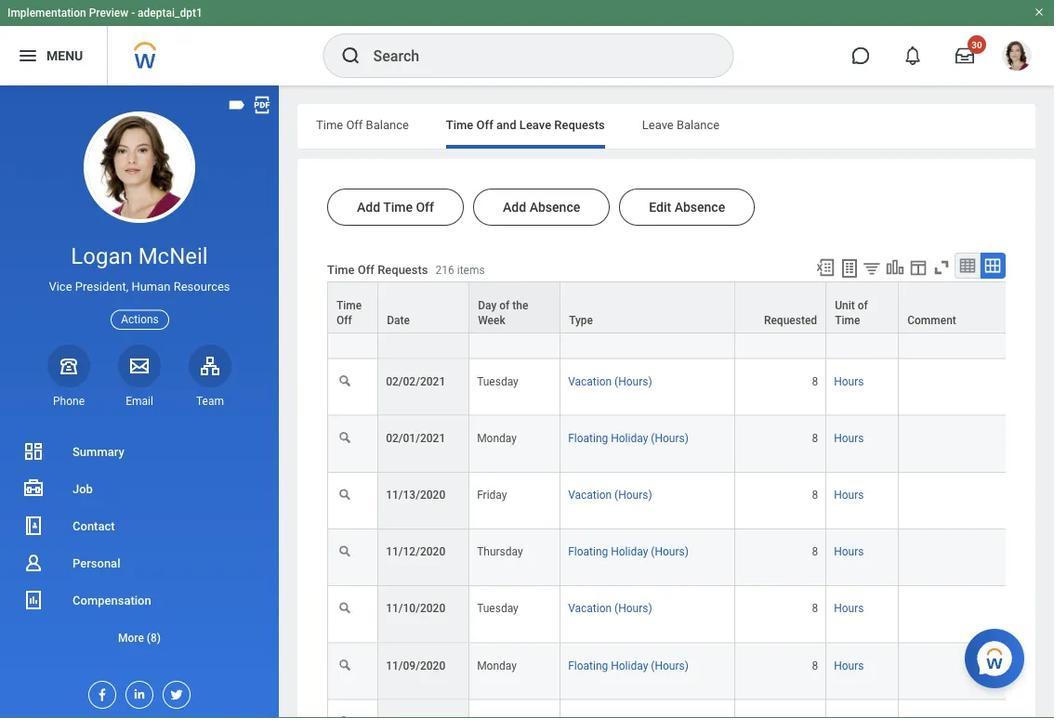 Task type: locate. For each thing, give the bounding box(es) containing it.
2 row from the top
[[327, 282, 1054, 334]]

time up time off popup button
[[327, 262, 355, 276]]

row containing 11/10/2020
[[327, 587, 1054, 644]]

8 row from the top
[[327, 587, 1054, 644]]

facebook image
[[89, 682, 110, 703]]

president,
[[75, 280, 128, 294]]

email
[[126, 395, 153, 408]]

11/10/2020
[[386, 602, 445, 616]]

3 8 from the top
[[812, 432, 818, 445]]

4 floating from the top
[[568, 659, 608, 672]]

2 vertical spatial vacation (hours)
[[568, 602, 652, 616]]

7 8 from the top
[[812, 659, 818, 672]]

balance up the edit absence
[[677, 118, 720, 132]]

hours for 02/02/2021
[[834, 375, 864, 388]]

job image
[[22, 478, 45, 500]]

2 hours link from the top
[[834, 371, 864, 388]]

1 floating from the top
[[568, 318, 608, 331]]

02/03/2021
[[386, 318, 445, 331]]

time inside popup button
[[337, 299, 362, 312]]

balance
[[366, 118, 409, 132], [677, 118, 720, 132]]

time down search 'image' in the top of the page
[[316, 118, 343, 132]]

1 horizontal spatial of
[[858, 299, 868, 312]]

2 8 from the top
[[812, 375, 818, 388]]

of inside the day of the week
[[499, 299, 510, 312]]

vice president, human resources
[[49, 280, 230, 294]]

off for requests
[[358, 262, 375, 276]]

search image
[[340, 45, 362, 67]]

tuesday down thursday
[[477, 602, 519, 616]]

3 floating holiday (hours) from the top
[[568, 546, 689, 559]]

vacation (hours) for 02/02/2021
[[568, 375, 652, 388]]

export to worksheets image
[[838, 257, 861, 280]]

-
[[131, 7, 135, 20]]

add for add absence
[[503, 199, 526, 215]]

1 vertical spatial vacation
[[568, 489, 612, 502]]

cell
[[327, 246, 378, 302], [470, 246, 561, 302], [561, 246, 735, 302], [735, 246, 827, 302], [899, 246, 1054, 302], [899, 302, 1054, 359], [899, 359, 1054, 416], [899, 416, 1054, 473], [899, 473, 1054, 530], [899, 530, 1054, 587], [899, 587, 1054, 644], [899, 644, 1054, 700], [899, 700, 1054, 719]]

8 for 11/12/2020
[[812, 546, 818, 559]]

phone logan mcneil element
[[47, 394, 90, 409]]

tuesday
[[477, 375, 519, 388], [477, 602, 519, 616]]

add down and
[[503, 199, 526, 215]]

profile logan mcneil image
[[1002, 41, 1032, 74]]

8
[[812, 318, 818, 331], [812, 375, 818, 388], [812, 432, 818, 445], [812, 489, 818, 502], [812, 546, 818, 559], [812, 602, 818, 616], [812, 659, 818, 672]]

email button
[[118, 345, 161, 409]]

floating holiday (hours) for 02/01/2021
[[568, 432, 689, 445]]

edit
[[649, 199, 671, 215]]

preview
[[89, 7, 128, 20]]

add inside button
[[357, 199, 380, 215]]

3 floating from the top
[[568, 546, 608, 559]]

absence down time off and leave requests
[[530, 199, 580, 215]]

leave balance
[[642, 118, 720, 132]]

vacation (hours)
[[568, 375, 652, 388], [568, 489, 652, 502], [568, 602, 652, 616]]

of for the
[[499, 299, 510, 312]]

2 tuesday from the top
[[477, 602, 519, 616]]

day of the week
[[478, 299, 528, 327]]

vacation (hours) link for 11/13/2020
[[568, 485, 652, 502]]

absence
[[530, 199, 580, 215], [675, 199, 725, 215]]

row
[[327, 246, 1054, 302], [327, 282, 1054, 334], [327, 302, 1054, 359], [327, 359, 1054, 416], [327, 416, 1054, 473], [327, 473, 1054, 530], [327, 530, 1054, 587], [327, 587, 1054, 644], [327, 644, 1054, 700], [327, 700, 1054, 719]]

floating holiday (hours) for 11/09/2020
[[568, 659, 689, 672]]

hours for 11/13/2020
[[834, 489, 864, 502]]

team link
[[189, 345, 231, 409]]

time up time off requests 216 items
[[383, 199, 413, 215]]

add
[[357, 199, 380, 215], [503, 199, 526, 215]]

2 absence from the left
[[675, 199, 725, 215]]

6 hours link from the top
[[834, 599, 864, 616]]

9 row from the top
[[327, 644, 1054, 700]]

hours link for 11/09/2020
[[834, 656, 864, 672]]

time down time off requests 216 items
[[337, 299, 362, 312]]

0 vertical spatial vacation (hours) link
[[568, 371, 652, 388]]

time for time off
[[337, 299, 362, 312]]

team logan mcneil element
[[189, 394, 231, 409]]

0 vertical spatial tuesday
[[477, 375, 519, 388]]

4 8 from the top
[[812, 489, 818, 502]]

3 hours from the top
[[834, 432, 864, 445]]

1 vertical spatial vacation (hours)
[[568, 489, 652, 502]]

5 hours from the top
[[834, 546, 864, 559]]

1 add from the left
[[357, 199, 380, 215]]

hours link
[[834, 315, 864, 331], [834, 371, 864, 388], [834, 428, 864, 445], [834, 485, 864, 502], [834, 542, 864, 559], [834, 599, 864, 616], [834, 656, 864, 672]]

requested button
[[735, 283, 826, 333]]

0 vertical spatial monday
[[477, 432, 517, 445]]

requests left 216
[[378, 262, 428, 276]]

floating holiday (hours) link for 02/03/2021
[[568, 315, 689, 331]]

1 vertical spatial monday
[[477, 659, 517, 672]]

0 vertical spatial vacation (hours)
[[568, 375, 652, 388]]

monday right 11/09/2020
[[477, 659, 517, 672]]

7 hours from the top
[[834, 659, 864, 672]]

edit absence button
[[619, 189, 755, 226]]

4 row from the top
[[327, 359, 1054, 416]]

mcneil
[[138, 243, 208, 270]]

contact link
[[0, 508, 279, 545]]

6 row from the top
[[327, 473, 1054, 530]]

personal link
[[0, 545, 279, 582]]

edit absence
[[649, 199, 725, 215]]

off left date
[[337, 314, 352, 327]]

off up time off requests 216 items
[[416, 199, 434, 215]]

Search Workday  search field
[[373, 35, 695, 76]]

2 holiday from the top
[[611, 432, 648, 445]]

1 leave from the left
[[519, 118, 551, 132]]

tag image
[[227, 95, 247, 115]]

2 of from the left
[[858, 299, 868, 312]]

2 floating holiday (hours) from the top
[[568, 432, 689, 445]]

floating holiday (hours)
[[568, 318, 689, 331], [568, 432, 689, 445], [568, 546, 689, 559], [568, 659, 689, 672]]

type button
[[561, 283, 734, 333]]

5 hours link from the top
[[834, 542, 864, 559]]

1 holiday from the top
[[611, 318, 648, 331]]

phone
[[53, 395, 85, 408]]

vacation
[[568, 375, 612, 388], [568, 489, 612, 502], [568, 602, 612, 616]]

hours for 02/01/2021
[[834, 432, 864, 445]]

1 8 from the top
[[812, 318, 818, 331]]

list
[[0, 433, 279, 656]]

menu button
[[0, 26, 107, 86]]

6 8 from the top
[[812, 602, 818, 616]]

vacation for 11/10/2020
[[568, 602, 612, 616]]

row containing 11/09/2020
[[327, 644, 1054, 700]]

absence right edit at top right
[[675, 199, 725, 215]]

2 vacation (hours) from the top
[[568, 489, 652, 502]]

0 horizontal spatial balance
[[366, 118, 409, 132]]

time inside unit of time
[[835, 314, 860, 327]]

leave
[[519, 118, 551, 132], [642, 118, 674, 132]]

tab list containing time off balance
[[297, 104, 1036, 149]]

1 vacation from the top
[[568, 375, 612, 388]]

off down search 'image' in the top of the page
[[346, 118, 363, 132]]

vacation (hours) for 11/10/2020
[[568, 602, 652, 616]]

4 holiday from the top
[[611, 659, 648, 672]]

1 tuesday from the top
[[477, 375, 519, 388]]

add inside button
[[503, 199, 526, 215]]

balance up add time off
[[366, 118, 409, 132]]

of inside unit of time
[[858, 299, 868, 312]]

1 vacation (hours) from the top
[[568, 375, 652, 388]]

5 row from the top
[[327, 416, 1054, 473]]

8 for 02/03/2021
[[812, 318, 818, 331]]

5 8 from the top
[[812, 546, 818, 559]]

3 row from the top
[[327, 302, 1054, 359]]

2 monday from the top
[[477, 659, 517, 672]]

tuesday for 11/10/2020
[[477, 602, 519, 616]]

holiday for 11/12/2020
[[611, 546, 648, 559]]

hours link for 11/10/2020
[[834, 599, 864, 616]]

compensation
[[73, 594, 151, 607]]

3 vacation from the top
[[568, 602, 612, 616]]

add up time off requests 216 items
[[357, 199, 380, 215]]

1 vertical spatial requests
[[378, 262, 428, 276]]

floating holiday (hours) link
[[568, 315, 689, 331], [568, 428, 689, 445], [568, 542, 689, 559], [568, 656, 689, 672]]

4 floating holiday (hours) from the top
[[568, 659, 689, 672]]

1 hours from the top
[[834, 318, 864, 331]]

time for time off balance
[[316, 118, 343, 132]]

time
[[316, 118, 343, 132], [446, 118, 473, 132], [383, 199, 413, 215], [327, 262, 355, 276], [337, 299, 362, 312], [835, 314, 860, 327]]

2 floating holiday (hours) link from the top
[[568, 428, 689, 445]]

hours link for 02/03/2021
[[834, 315, 864, 331]]

02/02/2021
[[386, 375, 445, 388]]

requests right and
[[554, 118, 605, 132]]

hours link for 11/12/2020
[[834, 542, 864, 559]]

team
[[196, 395, 224, 408]]

add for add time off
[[357, 199, 380, 215]]

3 vacation (hours) link from the top
[[568, 599, 652, 616]]

monday for 02/01/2021
[[477, 432, 517, 445]]

vacation (hours) link
[[568, 371, 652, 388], [568, 485, 652, 502], [568, 599, 652, 616]]

0 horizontal spatial absence
[[530, 199, 580, 215]]

4 hours from the top
[[834, 489, 864, 502]]

vacation (hours) link for 02/02/2021
[[568, 371, 652, 388]]

of right unit
[[858, 299, 868, 312]]

1 absence from the left
[[530, 199, 580, 215]]

off left and
[[476, 118, 493, 132]]

0 horizontal spatial leave
[[519, 118, 551, 132]]

1 vertical spatial tuesday
[[477, 602, 519, 616]]

phone button
[[47, 345, 90, 409]]

day
[[478, 299, 497, 312]]

logan mcneil
[[71, 243, 208, 270]]

2 vacation (hours) link from the top
[[568, 485, 652, 502]]

time left and
[[446, 118, 473, 132]]

1 vacation (hours) link from the top
[[568, 371, 652, 388]]

items
[[457, 263, 485, 276]]

table image
[[958, 257, 977, 275]]

implementation preview -   adeptai_dpt1
[[7, 7, 203, 20]]

the
[[512, 299, 528, 312]]

click to view/edit grid preferences image
[[908, 257, 929, 278]]

floating for 11/12/2020
[[568, 546, 608, 559]]

requested
[[764, 314, 817, 327]]

tab list
[[297, 104, 1036, 149]]

1 floating holiday (hours) from the top
[[568, 318, 689, 331]]

2 add from the left
[[503, 199, 526, 215]]

hours
[[834, 318, 864, 331], [834, 375, 864, 388], [834, 432, 864, 445], [834, 489, 864, 502], [834, 546, 864, 559], [834, 602, 864, 616], [834, 659, 864, 672]]

tuesday down wednesday
[[477, 375, 519, 388]]

2 vertical spatial vacation
[[568, 602, 612, 616]]

1 horizontal spatial requests
[[554, 118, 605, 132]]

time off
[[337, 299, 362, 327]]

unit of time button
[[827, 283, 898, 333]]

1 horizontal spatial leave
[[642, 118, 674, 132]]

8 for 11/09/2020
[[812, 659, 818, 672]]

row header
[[378, 246, 470, 302]]

off for balance
[[346, 118, 363, 132]]

compensation image
[[22, 589, 45, 612]]

job link
[[0, 470, 279, 508]]

0 vertical spatial vacation
[[568, 375, 612, 388]]

of
[[499, 299, 510, 312], [858, 299, 868, 312]]

4 hours link from the top
[[834, 485, 864, 502]]

add absence
[[503, 199, 580, 215]]

2 vertical spatial vacation (hours) link
[[568, 599, 652, 616]]

leave right and
[[519, 118, 551, 132]]

holiday for 11/09/2020
[[611, 659, 648, 672]]

week
[[478, 314, 505, 327]]

1 vertical spatial vacation (hours) link
[[568, 485, 652, 502]]

3 hours link from the top
[[834, 428, 864, 445]]

floating for 11/09/2020
[[568, 659, 608, 672]]

6 hours from the top
[[834, 602, 864, 616]]

02/01/2021
[[386, 432, 445, 445]]

1 hours link from the top
[[834, 315, 864, 331]]

summary link
[[0, 433, 279, 470]]

2 balance from the left
[[677, 118, 720, 132]]

time for time off requests 216 items
[[327, 262, 355, 276]]

leave up edit at top right
[[642, 118, 674, 132]]

1 of from the left
[[499, 299, 510, 312]]

1 floating holiday (hours) link from the top
[[568, 315, 689, 331]]

3 holiday from the top
[[611, 546, 648, 559]]

3 floating holiday (hours) link from the top
[[568, 542, 689, 559]]

add absence button
[[473, 189, 610, 226]]

toolbar
[[807, 253, 1006, 282]]

time off button
[[328, 283, 378, 333]]

unit
[[835, 299, 855, 312]]

day of the week button
[[470, 283, 560, 333]]

1 horizontal spatial balance
[[677, 118, 720, 132]]

off up time off popup button
[[358, 262, 375, 276]]

requests
[[554, 118, 605, 132], [378, 262, 428, 276]]

row containing time off
[[327, 282, 1054, 334]]

monday up friday
[[477, 432, 517, 445]]

monday for 11/09/2020
[[477, 659, 517, 672]]

7 row from the top
[[327, 530, 1054, 587]]

phone image
[[56, 355, 82, 377]]

floating holiday (hours) link for 11/09/2020
[[568, 656, 689, 672]]

0 horizontal spatial add
[[357, 199, 380, 215]]

time off balance
[[316, 118, 409, 132]]

hours for 02/03/2021
[[834, 318, 864, 331]]

time down unit
[[835, 314, 860, 327]]

0 horizontal spatial of
[[499, 299, 510, 312]]

vacation (hours) for 11/13/2020
[[568, 489, 652, 502]]

holiday
[[611, 318, 648, 331], [611, 432, 648, 445], [611, 546, 648, 559], [611, 659, 648, 672]]

1 horizontal spatial add
[[503, 199, 526, 215]]

actions
[[121, 313, 159, 326]]

comment
[[907, 314, 956, 327]]

3 vacation (hours) from the top
[[568, 602, 652, 616]]

(hours)
[[651, 318, 689, 331], [615, 375, 652, 388], [651, 432, 689, 445], [615, 489, 652, 502], [651, 546, 689, 559], [615, 602, 652, 616], [651, 659, 689, 672]]

implementation
[[7, 7, 86, 20]]

10 row from the top
[[327, 700, 1054, 719]]

time inside button
[[383, 199, 413, 215]]

actions button
[[111, 310, 169, 330]]

7 hours link from the top
[[834, 656, 864, 672]]

mail image
[[128, 355, 151, 377]]

0 horizontal spatial requests
[[378, 262, 428, 276]]

row containing 02/01/2021
[[327, 416, 1054, 473]]

floating
[[568, 318, 608, 331], [568, 432, 608, 445], [568, 546, 608, 559], [568, 659, 608, 672]]

off
[[346, 118, 363, 132], [476, 118, 493, 132], [416, 199, 434, 215], [358, 262, 375, 276], [337, 314, 352, 327]]

(8)
[[147, 632, 161, 645]]

1 monday from the top
[[477, 432, 517, 445]]

2 floating from the top
[[568, 432, 608, 445]]

of left the
[[499, 299, 510, 312]]

1 horizontal spatial absence
[[675, 199, 725, 215]]

2 vacation from the top
[[568, 489, 612, 502]]

more (8)
[[118, 632, 161, 645]]

4 floating holiday (hours) link from the top
[[568, 656, 689, 672]]

2 hours from the top
[[834, 375, 864, 388]]

expand table image
[[983, 257, 1002, 275]]

30
[[972, 39, 982, 50]]



Task type: vqa. For each thing, say whether or not it's contained in the screenshot.


Task type: describe. For each thing, give the bounding box(es) containing it.
list containing summary
[[0, 433, 279, 656]]

row containing 02/03/2021
[[327, 302, 1054, 359]]

personal image
[[22, 552, 45, 574]]

and
[[496, 118, 516, 132]]

hours link for 02/01/2021
[[834, 428, 864, 445]]

export to excel image
[[815, 257, 836, 278]]

more (8) button
[[0, 627, 279, 649]]

job
[[73, 482, 93, 496]]

row containing 11/12/2020
[[327, 530, 1054, 587]]

2 leave from the left
[[642, 118, 674, 132]]

holiday for 02/03/2021
[[611, 318, 648, 331]]

floating holiday (hours) for 11/12/2020
[[568, 546, 689, 559]]

tuesday for 02/02/2021
[[477, 375, 519, 388]]

date button
[[378, 283, 469, 333]]

1 balance from the left
[[366, 118, 409, 132]]

off for and
[[476, 118, 493, 132]]

twitter image
[[164, 682, 184, 703]]

row containing 02/02/2021
[[327, 359, 1054, 416]]

8 for 02/02/2021
[[812, 375, 818, 388]]

30 button
[[944, 35, 986, 76]]

unit of time
[[835, 299, 868, 327]]

inbox large image
[[956, 46, 974, 65]]

row containing 11/13/2020
[[327, 473, 1054, 530]]

logan
[[71, 243, 133, 270]]

0 vertical spatial requests
[[554, 118, 605, 132]]

more
[[118, 632, 144, 645]]

11/13/2020
[[386, 489, 445, 502]]

1 row from the top
[[327, 246, 1054, 302]]

time off requests 216 items
[[327, 262, 485, 276]]

friday
[[477, 489, 507, 502]]

email logan mcneil element
[[118, 394, 161, 409]]

216
[[436, 263, 454, 276]]

hours for 11/09/2020
[[834, 659, 864, 672]]

8 for 11/10/2020
[[812, 602, 818, 616]]

floating holiday (hours) link for 02/01/2021
[[568, 428, 689, 445]]

floating holiday (hours) link for 11/12/2020
[[568, 542, 689, 559]]

add time off
[[357, 199, 434, 215]]

thursday
[[477, 546, 523, 559]]

holiday for 02/01/2021
[[611, 432, 648, 445]]

expand/collapse chart image
[[885, 257, 905, 278]]

absence for edit absence
[[675, 199, 725, 215]]

hours link for 02/02/2021
[[834, 371, 864, 388]]

11/09/2020
[[386, 659, 445, 672]]

vice
[[49, 280, 72, 294]]

11/12/2020
[[386, 546, 445, 559]]

summary
[[73, 445, 124, 459]]

contact image
[[22, 515, 45, 537]]

select to filter grid data image
[[862, 258, 882, 278]]

absence for add absence
[[530, 199, 580, 215]]

add time off button
[[327, 189, 464, 226]]

notifications large image
[[904, 46, 922, 65]]

hours link for 11/13/2020
[[834, 485, 864, 502]]

off inside button
[[416, 199, 434, 215]]

vacation for 11/13/2020
[[568, 489, 612, 502]]

of for time
[[858, 299, 868, 312]]

menu banner
[[0, 0, 1054, 86]]

hours for 11/12/2020
[[834, 546, 864, 559]]

adeptai_dpt1
[[138, 7, 203, 20]]

menu
[[46, 48, 83, 63]]

vacation (hours) link for 11/10/2020
[[568, 599, 652, 616]]

linkedin image
[[126, 682, 147, 702]]

justify image
[[17, 45, 39, 67]]

hours for 11/10/2020
[[834, 602, 864, 616]]

time off and leave requests
[[446, 118, 605, 132]]

resources
[[174, 280, 230, 294]]

view printable version (pdf) image
[[252, 95, 272, 115]]

time for time off and leave requests
[[446, 118, 473, 132]]

fullscreen image
[[931, 257, 952, 278]]

date
[[387, 314, 410, 327]]

8 for 11/13/2020
[[812, 489, 818, 502]]

floating for 02/01/2021
[[568, 432, 608, 445]]

view team image
[[199, 355, 221, 377]]

floating holiday (hours) for 02/03/2021
[[568, 318, 689, 331]]

type
[[569, 314, 593, 327]]

navigation pane region
[[0, 86, 279, 719]]

wednesday
[[477, 318, 534, 331]]

human
[[131, 280, 171, 294]]

more (8) button
[[0, 619, 279, 656]]

summary image
[[22, 441, 45, 463]]

personal
[[73, 556, 120, 570]]

contact
[[73, 519, 115, 533]]

floating for 02/03/2021
[[568, 318, 608, 331]]

comment button
[[899, 283, 1054, 333]]

off inside time off
[[337, 314, 352, 327]]

close environment banner image
[[1034, 7, 1045, 18]]

vacation for 02/02/2021
[[568, 375, 612, 388]]

compensation link
[[0, 582, 279, 619]]

8 for 02/01/2021
[[812, 432, 818, 445]]



